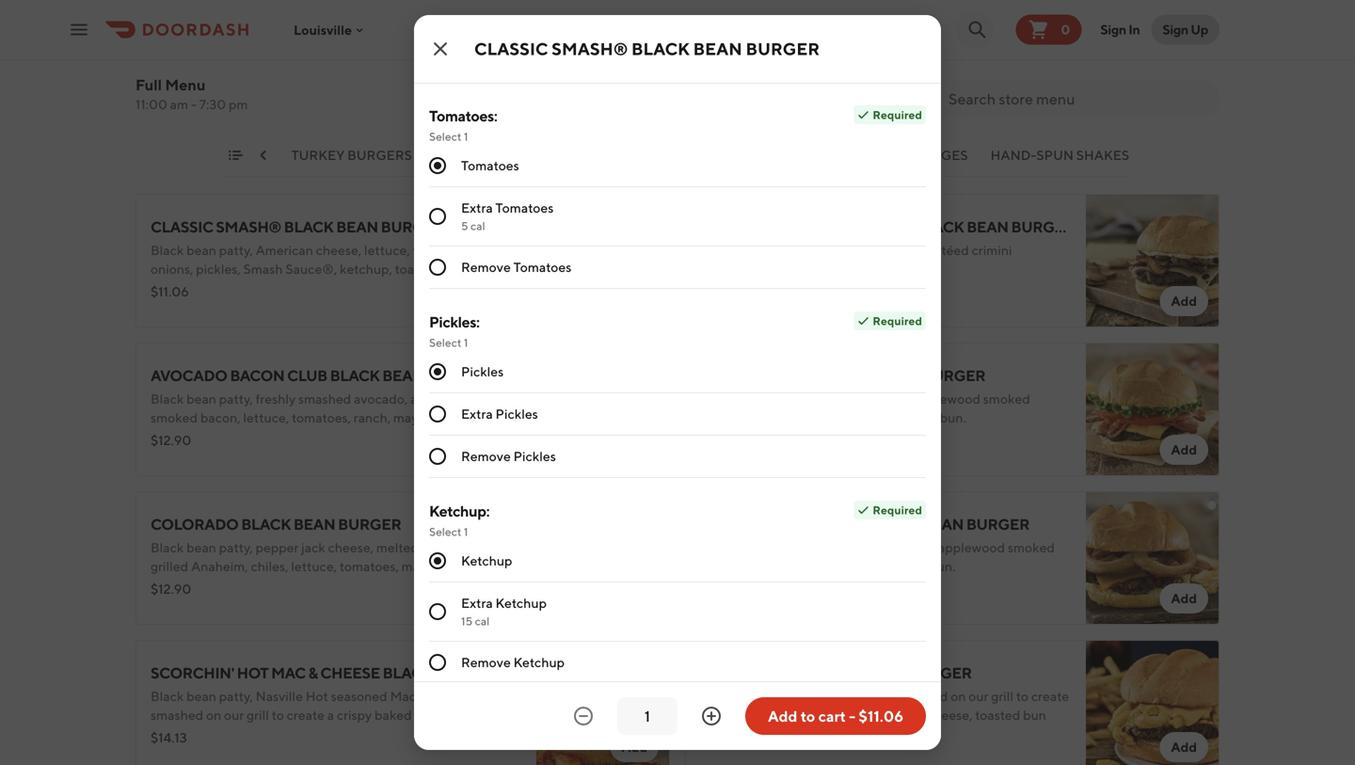 Task type: describe. For each thing, give the bounding box(es) containing it.
colorado
[[151, 516, 239, 533]]

tomatoes, inside classic smash® black bean burger black bean patty, american cheese, lettuce, tomatoes, red onions, pickles, smash sauce®, ketchup, toasted bun. $11.06
[[413, 242, 472, 258]]

cheese inside the mac & cheese black bean burger black bean patty, mac n' cheese smashed on our grill to create a crispy baked cheese layer, american cheese, toasted bun
[[788, 708, 830, 723]]

our inside calling all vegetarians and black bean burger-lovers! treat yourself to one of smashburger's black bean burger options. crafted to tasty perfection, our black bean burgers are loaded with fresh produce and cradled by a toasted bun – smashed it.
[[1005, 143, 1025, 158]]

produce
[[197, 161, 247, 177]]

american inside bacon smash® black bean burger black bean patty, american cheese, applewood smoked bacon, lettuce, tomatoes, mayo, toasted bun. $12.90
[[806, 391, 863, 407]]

american inside classic smash® black bean burger black bean patty, american cheese, lettuce, tomatoes, red onions, pickles, smash sauce®, ketchup, toasted bun. $11.06
[[256, 242, 313, 258]]

scorchin' hot mac & cheese black bean burger image
[[537, 640, 670, 766]]

add for $12.29
[[622, 26, 648, 41]]

beverages
[[887, 147, 969, 163]]

grilled
[[146, 147, 204, 163]]

patty, inside colorado black bean burger black bean patty, pepper jack cheese, melted cheddar cheese, grilled anaheim, chiles, lettuce, tomatoes, mayo, toasted spicy chipotle bun.
[[219, 540, 253, 556]]

Ketchup radio
[[429, 553, 446, 570]]

required for tomatoes:
[[873, 108, 923, 121]]

swiss
[[866, 218, 912, 236]]

smash® for classic smash® black bean burger
[[552, 39, 628, 59]]

Pickles radio
[[429, 363, 446, 380]]

bean inside scorchin' hot mac & cheese black bean burger black bean patty, nasville hot seasoned mac n' cheese smashed on our grill to create a crispy baked cheese layer, american cheese, toasted bun
[[435, 664, 477, 682]]

applewood for avocado bacon club black bean burger
[[411, 391, 478, 407]]

1 for tomatoes:
[[464, 130, 468, 143]]

black inside 'avocado bacon club black bean burger black bean patty, freshly smashed avocado, applewood smoked bacon, lettuce, tomatoes, ranch, mayo, toasted multi- grain bun'
[[151, 391, 184, 407]]

cheese inside scorchin' hot mac & cheese black bean burger black bean patty, nasville hot seasoned mac n' cheese smashed on our grill to create a crispy baked cheese layer, american cheese, toasted bun
[[415, 708, 457, 723]]

11:00
[[136, 97, 167, 112]]

freshly
[[256, 391, 296, 407]]

fresh
[[164, 161, 194, 177]]

black inside bacon smash® black bean burger black bean patty, american cheese, applewood smoked bacon, lettuce, tomatoes, mayo, toasted bun. $12.90
[[826, 367, 876, 385]]

burger-
[[362, 143, 407, 158]]

hot
[[306, 689, 328, 704]]

add inside the add to cart - $11.06 button
[[768, 708, 798, 726]]

bean inside scorchin' hot mac & cheese black bean burger black bean patty, nasville hot seasoned mac n' cheese smashed on our grill to create a crispy baked cheese layer, american cheese, toasted bun
[[187, 689, 217, 704]]

pm
[[229, 97, 248, 112]]

menu
[[165, 76, 206, 94]]

rings,
[[780, 559, 812, 574]]

burger inside bacon smash® black bean burger black bean patty, american cheese, applewood smoked bacon, lettuce, tomatoes, mayo, toasted bun. $12.90
[[923, 367, 986, 385]]

bacon inside bacon smash® black bean burger black bean patty, american cheese, applewood smoked bacon, lettuce, tomatoes, mayo, toasted bun. $12.90
[[701, 367, 755, 385]]

classic smash® black bean burger image
[[537, 194, 670, 328]]

add button for scorchin' hot mac & cheese black bean burger
[[611, 733, 659, 763]]

bean inside dialog
[[694, 39, 743, 59]]

tomatoes, inside 'avocado bacon club black bean burger black bean patty, freshly smashed avocado, applewood smoked bacon, lettuce, tomatoes, ranch, mayo, toasted multi- grain bun'
[[292, 410, 351, 426]]

all
[[181, 143, 194, 158]]

5
[[461, 219, 469, 233]]

loaded
[[1165, 143, 1207, 158]]

american inside the mac & cheese black bean burger black bean patty, mac n' cheese smashed on our grill to create a crispy baked cheese layer, american cheese, toasted bun
[[867, 708, 925, 723]]

layer, inside scorchin' hot mac & cheese black bean burger black bean patty, nasville hot seasoned mac n' cheese smashed on our grill to create a crispy baked cheese layer, american cheese, toasted bun
[[460, 708, 491, 723]]

grain
[[151, 429, 181, 444]]

mac & cheese black bean burger image
[[1087, 640, 1220, 766]]

burger
[[748, 143, 788, 158]]

sign for sign up
[[1163, 22, 1189, 37]]

pickles for remove
[[514, 449, 556, 464]]

mac inside scorchin' hot mac & cheese black bean burger black bean patty, nasville hot seasoned mac n' cheese smashed on our grill to create a crispy baked cheese layer, american cheese, toasted bun
[[271, 664, 306, 682]]

burger inside truffle mushroom swiss black bean burger black bean patty, aged swiss cheese, sautéed crimini mushrooms, truffle mayo, toasted bun. $12.90
[[1012, 218, 1075, 236]]

to inside the mac & cheese black bean burger black bean patty, mac n' cheese smashed on our grill to create a crispy baked cheese layer, american cheese, toasted bun
[[1017, 689, 1029, 704]]

scorchin' hot mac & cheese black bean burger black bean patty, nasville hot seasoned mac n' cheese smashed on our grill to create a crispy baked cheese layer, american cheese, toasted bun
[[151, 664, 543, 742]]

turkey burgers
[[292, 147, 412, 163]]

smashed inside 'avocado bacon club black bean burger black bean patty, freshly smashed avocado, applewood smoked bacon, lettuce, tomatoes, ranch, mayo, toasted multi- grain bun'
[[298, 391, 351, 407]]

smash® for bacon smash® black bean burger black bean patty, american cheese, applewood smoked bacon, lettuce, tomatoes, mayo, toasted bun. $12.90
[[758, 367, 823, 385]]

bean inside bbq bacon cheddar black bean burger black bean patty, aged cheddar cheese, applewood smoked bacon, onion rings, bbq sauce, toasted bun. $12.90
[[922, 516, 964, 533]]

none radio inside ketchup: group
[[429, 604, 446, 621]]

Remove Ketchup radio
[[429, 654, 446, 671]]

decrease quantity by 1 image
[[573, 705, 595, 728]]

truffle
[[701, 218, 767, 236]]

& inside scorchin' hot mac & cheese black bean burger black bean patty, nasville hot seasoned mac n' cheese smashed on our grill to create a crispy baked cheese layer, american cheese, toasted bun
[[308, 664, 318, 682]]

bun inside scorchin' hot mac & cheese black bean burger black bean patty, nasville hot seasoned mac n' cheese smashed on our grill to create a crispy baked cheese layer, american cheese, toasted bun
[[307, 726, 331, 742]]

double mac & cheese turkey burger image
[[1087, 0, 1220, 60]]

sautéed
[[922, 242, 970, 258]]

toasted inside scorchin' hot mac & cheese black bean burger black bean patty, nasville hot seasoned mac n' cheese smashed on our grill to create a crispy baked cheese layer, american cheese, toasted bun
[[259, 726, 305, 742]]

crimini
[[972, 242, 1013, 258]]

mac & cheese turkey burger image
[[537, 0, 670, 60]]

cal for ketchup:
[[475, 615, 490, 628]]

lettuce for extra lettuce
[[496, 11, 543, 26]]

ranch,
[[354, 410, 391, 426]]

hand-spun shakes
[[991, 147, 1130, 163]]

cheddar inside bbq bacon cheddar black bean burger black bean patty, aged cheddar cheese, applewood smoked bacon, onion rings, bbq sauce, toasted bun. $12.90
[[838, 540, 888, 556]]

bun inside the mac & cheese black bean burger black bean patty, mac n' cheese smashed on our grill to create a crispy baked cheese layer, american cheese, toasted bun
[[1024, 708, 1047, 723]]

full menu 11:00 am - 7:30 pm
[[136, 76, 248, 112]]

remove lettuce
[[461, 53, 561, 69]]

mayo, inside colorado black bean burger black bean patty, pepper jack cheese, melted cheddar cheese, grilled anaheim, chiles, lettuce, tomatoes, mayo, toasted spicy chipotle bun.
[[402, 559, 438, 574]]

toasted inside bbq bacon cheddar black bean burger black bean patty, aged cheddar cheese, applewood smoked bacon, onion rings, bbq sauce, toasted bun. $12.90
[[882, 559, 927, 574]]

pickles for extra
[[496, 406, 538, 422]]

mac & cheese black bean burger black bean patty, mac n' cheese smashed on our grill to create a crispy baked cheese layer, american cheese, toasted bun
[[701, 664, 1070, 723]]

tomatoes: select 1
[[429, 107, 498, 143]]

to inside button
[[801, 708, 816, 726]]

patty, inside truffle mushroom swiss black bean burger black bean patty, aged swiss cheese, sautéed crimini mushrooms, truffle mayo, toasted bun. $12.90
[[769, 242, 803, 258]]

jack
[[301, 540, 326, 556]]

remove pickles
[[461, 449, 556, 464]]

remove for tomatoes:
[[461, 259, 511, 275]]

one
[[549, 143, 571, 158]]

classic for classic smash® black bean burger
[[475, 39, 548, 59]]

bean inside truffle mushroom swiss black bean burger black bean patty, aged swiss cheese, sautéed crimini mushrooms, truffle mayo, toasted bun. $12.90
[[736, 242, 766, 258]]

classic for classic smash® black bean burger black bean patty, american cheese, lettuce, tomatoes, red onions, pickles, smash sauce®, ketchup, toasted bun. $11.06
[[151, 218, 213, 236]]

Remove Pickles radio
[[429, 448, 446, 465]]

sign for sign in
[[1101, 22, 1127, 37]]

black inside truffle mushroom swiss black bean burger black bean patty, aged swiss cheese, sautéed crimini mushrooms, truffle mayo, toasted bun. $12.90
[[701, 242, 734, 258]]

chicken
[[206, 147, 269, 163]]

cheddar inside colorado black bean burger black bean patty, pepper jack cheese, melted cheddar cheese, grilled anaheim, chiles, lettuce, tomatoes, mayo, toasted spicy chipotle bun.
[[421, 540, 471, 556]]

melted
[[376, 540, 419, 556]]

avocado bacon club black bean burger black bean patty, freshly smashed avocado, applewood smoked bacon, lettuce, tomatoes, ranch, mayo, toasted multi- grain bun
[[151, 367, 516, 444]]

smoked for bbq bacon cheddar black bean burger
[[1008, 540, 1056, 556]]

burger inside scorchin' hot mac & cheese black bean burger black bean patty, nasville hot seasoned mac n' cheese smashed on our grill to create a crispy baked cheese layer, american cheese, toasted bun
[[480, 664, 543, 682]]

aged for bacon
[[806, 540, 836, 556]]

tomatoes:
[[429, 107, 498, 125]]

close classic smash® black bean burger image
[[429, 38, 452, 60]]

2 burgers from the left
[[520, 147, 583, 163]]

black inside classic smash® black bean burger black bean patty, american cheese, lettuce, tomatoes, red onions, pickles, smash sauce®, ketchup, toasted bun. $11.06
[[284, 218, 334, 236]]

chipotle
[[151, 578, 200, 593]]

remove ketchup
[[461, 655, 565, 670]]

add for black bean patty, aged swiss cheese, sautéed crimini mushrooms, truffle mayo, toasted bun.
[[1172, 293, 1198, 309]]

calling
[[136, 143, 178, 158]]

pickles: select 1
[[429, 313, 480, 349]]

tomatoes, inside bacon smash® black bean burger black bean patty, american cheese, applewood smoked bacon, lettuce, tomatoes, mayo, toasted bun. $12.90
[[792, 410, 851, 426]]

ketchup: group
[[429, 501, 927, 685]]

crispy inside scorchin' hot mac & cheese black bean burger black bean patty, nasville hot seasoned mac n' cheese smashed on our grill to create a crispy baked cheese layer, american cheese, toasted bun
[[337, 708, 372, 723]]

lettuce, inside 'avocado bacon club black bean burger black bean patty, freshly smashed avocado, applewood smoked bacon, lettuce, tomatoes, ranch, mayo, toasted multi- grain bun'
[[243, 410, 289, 426]]

to inside scorchin' hot mac & cheese black bean burger black bean patty, nasville hot seasoned mac n' cheese smashed on our grill to create a crispy baked cheese layer, american cheese, toasted bun
[[272, 708, 284, 723]]

burger inside classic smash® black bean burger black bean patty, american cheese, lettuce, tomatoes, red onions, pickles, smash sauce®, ketchup, toasted bun. $11.06
[[381, 218, 444, 236]]

tomatoes, inside colorado black bean burger black bean patty, pepper jack cheese, melted cheddar cheese, grilled anaheim, chiles, lettuce, tomatoes, mayo, toasted spicy chipotle bun.
[[340, 559, 399, 574]]

cheese inside the mac & cheese black bean burger black bean patty, mac n' cheese smashed on our grill to create a crispy baked cheese layer, american cheese, toasted bun
[[847, 689, 893, 704]]

–
[[424, 161, 430, 177]]

avocado
[[151, 367, 227, 385]]

Tomatoes radio
[[429, 157, 446, 174]]

bacon, for avocado
[[200, 410, 241, 426]]

mayo, inside bacon smash® black bean burger black bean patty, american cheese, applewood smoked bacon, lettuce, tomatoes, mayo, toasted bun. $12.90
[[854, 410, 890, 426]]

hand-spun shakes button
[[991, 146, 1130, 176]]

pickles: group
[[429, 312, 927, 478]]

colorado black bean burger black bean patty, pepper jack cheese, melted cheddar cheese, grilled anaheim, chiles, lettuce, tomatoes, mayo, toasted spicy chipotle bun.
[[151, 516, 519, 593]]

smashburger's
[[589, 143, 678, 158]]

shakes
[[1077, 147, 1130, 163]]

truffle mushroom swiss black bean burger black bean patty, aged swiss cheese, sautéed crimini mushrooms, truffle mayo, toasted bun. $12.90
[[701, 218, 1075, 299]]

cart
[[819, 708, 847, 726]]

bun inside 'avocado bacon club black bean burger black bean patty, freshly smashed avocado, applewood smoked bacon, lettuce, tomatoes, ranch, mayo, toasted multi- grain bun'
[[183, 429, 207, 444]]

black inside scorchin' hot mac & cheese black bean burger black bean patty, nasville hot seasoned mac n' cheese smashed on our grill to create a crispy baked cheese layer, american cheese, toasted bun
[[151, 689, 184, 704]]

onion
[[743, 559, 777, 574]]

bbq bacon cheddar black bean burger black bean patty, aged cheddar cheese, applewood smoked bacon, onion rings, bbq sauce, toasted bun. $12.90
[[701, 516, 1056, 597]]

toasted inside truffle mushroom swiss black bean burger black bean patty, aged swiss cheese, sautéed crimini mushrooms, truffle mayo, toasted bun. $12.90
[[854, 261, 899, 277]]

burger inside colorado black bean burger black bean patty, pepper jack cheese, melted cheddar cheese, grilled anaheim, chiles, lettuce, tomatoes, mayo, toasted spicy chipotle bun.
[[338, 516, 401, 533]]

0
[[1062, 22, 1071, 37]]

tomatoes for extra
[[496, 200, 554, 216]]

group inside the classic smash® black bean burger dialog
[[429, 0, 927, 83]]

baked inside scorchin' hot mac & cheese black bean burger black bean patty, nasville hot seasoned mac n' cheese smashed on our grill to create a crispy baked cheese layer, american cheese, toasted bun
[[375, 708, 412, 723]]

add for black bean patty, american cheese, applewood smoked bacon, lettuce, tomatoes, mayo, toasted bun.
[[1172, 442, 1198, 458]]

add for black bean patty, nasville hot seasoned mac n' cheese smashed on our grill to create a crispy baked cheese layer, american cheese, toasted bun
[[622, 740, 648, 755]]

cheese inside scorchin' hot mac & cheese black bean burger black bean patty, nasville hot seasoned mac n' cheese smashed on our grill to create a crispy baked cheese layer, american cheese, toasted bun
[[321, 664, 380, 682]]

1 vertical spatial and
[[250, 161, 272, 177]]

a inside the mac & cheese black bean burger black bean patty, mac n' cheese smashed on our grill to create a crispy baked cheese layer, american cheese, toasted bun
[[701, 708, 707, 723]]

bean inside bacon smash® black bean burger black bean patty, american cheese, applewood smoked bacon, lettuce, tomatoes, mayo, toasted bun. $12.90
[[736, 391, 766, 407]]

seasoned
[[331, 689, 388, 704]]

sign in
[[1101, 22, 1141, 37]]

n' inside the mac & cheese black bean burger black bean patty, mac n' cheese smashed on our grill to create a crispy baked cheese layer, american cheese, toasted bun
[[834, 689, 845, 704]]

smashed
[[432, 161, 487, 177]]

bean inside bbq bacon cheddar black bean burger black bean patty, aged cheddar cheese, applewood smoked bacon, onion rings, bbq sauce, toasted bun. $12.90
[[736, 540, 766, 556]]

black inside the classic smash® black bean burger dialog
[[632, 39, 690, 59]]

sign up
[[1163, 22, 1209, 37]]

up
[[1191, 22, 1209, 37]]

0 vertical spatial and
[[269, 143, 292, 158]]

lettuce, inside classic smash® black bean burger black bean patty, american cheese, lettuce, tomatoes, red onions, pickles, smash sauce®, ketchup, toasted bun. $11.06
[[364, 242, 410, 258]]

anaheim,
[[191, 559, 248, 574]]

classic smash® black bean burger
[[475, 39, 820, 59]]

black inside truffle mushroom swiss black bean burger black bean patty, aged swiss cheese, sautéed crimini mushrooms, truffle mayo, toasted bun. $12.90
[[915, 218, 965, 236]]

$14.13
[[151, 730, 187, 746]]

chiles,
[[251, 559, 289, 574]]

burgers
[[1095, 143, 1141, 158]]

2 black from the left
[[680, 143, 712, 158]]

black inside bbq bacon cheddar black bean burger black bean patty, aged cheddar cheese, applewood smoked bacon, onion rings, bbq sauce, toasted bun. $12.90
[[870, 516, 920, 533]]

swiss
[[838, 242, 871, 258]]

add for black bean patty, aged cheddar cheese, applewood smoked bacon, onion rings, bbq sauce, toasted bun.
[[1172, 591, 1198, 606]]

pickles,
[[196, 261, 241, 277]]

burger inside bbq bacon cheddar black bean burger black bean patty, aged cheddar cheese, applewood smoked bacon, onion rings, bbq sauce, toasted bun. $12.90
[[967, 516, 1030, 533]]

patty, inside bbq bacon cheddar black bean burger black bean patty, aged cheddar cheese, applewood smoked bacon, onion rings, bbq sauce, toasted bun. $12.90
[[769, 540, 803, 556]]

add to cart - $11.06
[[768, 708, 904, 726]]

bacon for bbq
[[736, 516, 791, 533]]

cheddar
[[793, 516, 867, 533]]

$12.90 inside truffle mushroom swiss black bean burger black bean patty, aged swiss cheese, sautéed crimini mushrooms, truffle mayo, toasted bun. $12.90
[[701, 284, 741, 299]]

mac inside the mac & cheese black bean burger black bean patty, mac n' cheese smashed on our grill to create a crispy baked cheese layer, american cheese, toasted bun
[[701, 664, 735, 682]]

extra for extra ketchup 15 cal
[[461, 596, 493, 611]]

a inside scorchin' hot mac & cheese black bean burger black bean patty, nasville hot seasoned mac n' cheese smashed on our grill to create a crispy baked cheese layer, american cheese, toasted bun
[[327, 708, 334, 723]]

aged for mushroom
[[806, 242, 836, 258]]

0 vertical spatial ketchup
[[461, 553, 513, 569]]

bean inside 'avocado bacon club black bean burger black bean patty, freshly smashed avocado, applewood smoked bacon, lettuce, tomatoes, ranch, mayo, toasted multi- grain bun'
[[187, 391, 217, 407]]

truffle mushroom swiss black bean burger image
[[1087, 194, 1220, 328]]

hot
[[237, 664, 269, 682]]

grill inside the mac & cheese black bean burger black bean patty, mac n' cheese smashed on our grill to create a crispy baked cheese layer, american cheese, toasted bun
[[992, 689, 1014, 704]]

0 button
[[1016, 15, 1082, 45]]

onions,
[[151, 261, 193, 277]]

add for black bean patty, mac n' cheese smashed on our grill to create a crispy baked cheese layer, american cheese, toasted bun
[[1172, 740, 1198, 755]]

sign up link
[[1152, 15, 1220, 45]]

3 black from the left
[[1028, 143, 1060, 158]]

extra ketchup 15 cal
[[461, 596, 547, 628]]

cradled
[[275, 161, 320, 177]]

black inside scorchin' hot mac & cheese black bean burger black bean patty, nasville hot seasoned mac n' cheese smashed on our grill to create a crispy baked cheese layer, american cheese, toasted bun
[[383, 664, 433, 682]]

add button for mac & cheese black bean burger
[[1160, 733, 1209, 763]]

smash
[[243, 261, 283, 277]]

black inside bbq bacon cheddar black bean burger black bean patty, aged cheddar cheese, applewood smoked bacon, onion rings, bbq sauce, toasted bun. $12.90
[[701, 540, 734, 556]]

bacon for avocado
[[230, 367, 285, 385]]

add button for bacon smash® black bean burger
[[1160, 435, 1209, 465]]

bean inside classic smash® black bean burger black bean patty, american cheese, lettuce, tomatoes, red onions, pickles, smash sauce®, ketchup, toasted bun. $11.06
[[336, 218, 378, 236]]

bean inside bacon smash® black bean burger black bean patty, american cheese, applewood smoked bacon, lettuce, tomatoes, mayo, toasted bun. $12.90
[[878, 367, 920, 385]]

extra tomatoes 5 cal
[[461, 200, 554, 233]]

american inside scorchin' hot mac & cheese black bean burger black bean patty, nasville hot seasoned mac n' cheese smashed on our grill to create a crispy baked cheese layer, american cheese, toasted bun
[[151, 726, 208, 742]]

by
[[323, 161, 338, 177]]

cheese, inside classic smash® black bean burger black bean patty, american cheese, lettuce, tomatoes, red onions, pickles, smash sauce®, ketchup, toasted bun. $11.06
[[316, 242, 362, 258]]

sign in link
[[1090, 11, 1152, 48]]

nasville
[[256, 689, 303, 704]]



Task type: locate. For each thing, give the bounding box(es) containing it.
mushroom
[[770, 218, 864, 236]]

1 & from the left
[[308, 664, 318, 682]]

create
[[1032, 689, 1070, 704], [287, 708, 325, 723]]

0 horizontal spatial n'
[[419, 689, 429, 704]]

select for tomatoes:
[[429, 130, 462, 143]]

cheese inside scorchin' hot mac & cheese black bean burger black bean patty, nasville hot seasoned mac n' cheese smashed on our grill to create a crispy baked cheese layer, american cheese, toasted bun
[[432, 689, 478, 704]]

bbq
[[815, 559, 839, 574]]

remove for ketchup:
[[461, 655, 511, 670]]

2 aged from the top
[[806, 540, 836, 556]]

$12.90 down grilled
[[151, 581, 191, 597]]

1 vertical spatial on
[[206, 708, 222, 723]]

1 vertical spatial classic
[[151, 218, 213, 236]]

0 vertical spatial classic
[[475, 39, 548, 59]]

1 vertical spatial our
[[969, 689, 989, 704]]

extra inside 'extra tomatoes 5 cal'
[[461, 200, 493, 216]]

ketchup for remove
[[514, 655, 565, 670]]

cal inside extra ketchup 15 cal
[[475, 615, 490, 628]]

select inside the pickles: select 1
[[429, 336, 462, 349]]

mac up nasville
[[271, 664, 306, 682]]

multi-
[[480, 410, 516, 426]]

black inside the mac & cheese black bean burger black bean patty, mac n' cheese smashed on our grill to create a crispy baked cheese layer, american cheese, toasted bun
[[812, 664, 862, 682]]

0 horizontal spatial layer,
[[460, 708, 491, 723]]

1 mac from the left
[[271, 664, 306, 682]]

ketchup down spicy
[[496, 596, 547, 611]]

0 horizontal spatial black
[[294, 143, 326, 158]]

2 horizontal spatial smashed
[[896, 689, 949, 704]]

3 1 from the top
[[464, 525, 468, 539]]

layer, inside the mac & cheese black bean burger black bean patty, mac n' cheese smashed on our grill to create a crispy baked cheese layer, american cheese, toasted bun
[[833, 708, 864, 723]]

2 baked from the left
[[748, 708, 785, 723]]

pepper
[[256, 540, 299, 556]]

bacon inside 'avocado bacon club black bean burger black bean patty, freshly smashed avocado, applewood smoked bacon, lettuce, tomatoes, ranch, mayo, toasted multi- grain bun'
[[230, 367, 285, 385]]

$11.06 right cart
[[859, 708, 904, 726]]

tomatoes,
[[413, 242, 472, 258], [292, 410, 351, 426], [792, 410, 851, 426], [340, 559, 399, 574]]

0 horizontal spatial classic
[[151, 218, 213, 236]]

1 cheese from the left
[[321, 664, 380, 682]]

cheese, inside scorchin' hot mac & cheese black bean burger black bean patty, nasville hot seasoned mac n' cheese smashed on our grill to create a crispy baked cheese layer, american cheese, toasted bun
[[211, 726, 257, 742]]

0 vertical spatial create
[[1032, 689, 1070, 704]]

Extra Lettuce radio
[[429, 10, 446, 27]]

baked down "seasoned"
[[375, 708, 412, 723]]

1 vertical spatial cal
[[475, 615, 490, 628]]

toasted inside classic smash® black bean burger black bean patty, american cheese, lettuce, tomatoes, red onions, pickles, smash sauce®, ketchup, toasted bun. $11.06
[[395, 261, 440, 277]]

a right by
[[340, 161, 347, 177]]

2 horizontal spatial smash®
[[758, 367, 823, 385]]

mayo,
[[816, 261, 851, 277], [393, 410, 429, 426], [854, 410, 890, 426], [402, 559, 438, 574]]

0 horizontal spatial a
[[327, 708, 334, 723]]

aged
[[806, 242, 836, 258], [806, 540, 836, 556]]

cheese, inside bacon smash® black bean burger black bean patty, american cheese, applewood smoked bacon, lettuce, tomatoes, mayo, toasted bun. $12.90
[[866, 391, 912, 407]]

$12.90 up 'bbq'
[[701, 433, 741, 448]]

2 vertical spatial required
[[873, 504, 923, 517]]

cal
[[471, 219, 486, 233], [475, 615, 490, 628]]

1 vertical spatial smashed
[[896, 689, 949, 704]]

2 remove from the top
[[461, 259, 511, 275]]

ketchup: select 1
[[429, 502, 490, 539]]

extra pickles
[[461, 406, 538, 422]]

1 horizontal spatial on
[[951, 689, 967, 704]]

perfection,
[[937, 143, 1003, 158]]

bun. inside classic smash® black bean burger black bean patty, american cheese, lettuce, tomatoes, red onions, pickles, smash sauce®, ketchup, toasted bun. $11.06
[[443, 261, 469, 277]]

remove inside pickles: group
[[461, 449, 511, 464]]

ketchup:
[[429, 502, 490, 520]]

1 layer, from the left
[[460, 708, 491, 723]]

1 horizontal spatial sign
[[1163, 22, 1189, 37]]

1 vertical spatial $11.06
[[859, 708, 904, 726]]

a down hot
[[327, 708, 334, 723]]

pickles up the remove pickles
[[496, 406, 538, 422]]

lettuce, inside bacon smash® black bean burger black bean patty, american cheese, applewood smoked bacon, lettuce, tomatoes, mayo, toasted bun. $12.90
[[743, 410, 789, 426]]

0 horizontal spatial baked
[[375, 708, 412, 723]]

1 vertical spatial 1
[[464, 336, 468, 349]]

1 horizontal spatial n'
[[834, 689, 845, 704]]

$12.90 inside bacon smash® black bean burger black bean patty, american cheese, applewood smoked bacon, lettuce, tomatoes, mayo, toasted bun. $12.90
[[701, 433, 741, 448]]

classic up the onions,
[[151, 218, 213, 236]]

Remove Lettuce radio
[[429, 53, 446, 70]]

cheddar up sauce,
[[838, 540, 888, 556]]

sign left up
[[1163, 22, 1189, 37]]

remove down multi-
[[461, 449, 511, 464]]

2 cheddar from the left
[[838, 540, 888, 556]]

1 vertical spatial tomatoes
[[496, 200, 554, 216]]

2 select from the top
[[429, 336, 462, 349]]

smashed inside the mac & cheese black bean burger black bean patty, mac n' cheese smashed on our grill to create a crispy baked cheese layer, american cheese, toasted bun
[[896, 689, 949, 704]]

applewood
[[411, 391, 478, 407], [914, 391, 981, 407], [939, 540, 1006, 556]]

a right current quantity is 1 number field
[[701, 708, 707, 723]]

crispy right current quantity is 1 number field
[[710, 708, 745, 723]]

0 vertical spatial select
[[429, 130, 462, 143]]

1 crispy from the left
[[337, 708, 372, 723]]

extra right extra pickles option
[[461, 406, 493, 422]]

n' up add to cart - $11.06
[[834, 689, 845, 704]]

$11.06 down the onions,
[[151, 284, 189, 299]]

lettuce, inside colorado black bean burger black bean patty, pepper jack cheese, melted cheddar cheese, grilled anaheim, chiles, lettuce, tomatoes, mayo, toasted spicy chipotle bun.
[[291, 559, 337, 574]]

select inside the tomatoes: select 1
[[429, 130, 462, 143]]

bacon smash® black bean burger image
[[1087, 343, 1220, 476]]

0 vertical spatial $11.06
[[151, 284, 189, 299]]

toasted inside 'avocado bacon club black bean burger black bean patty, freshly smashed avocado, applewood smoked bacon, lettuce, tomatoes, ranch, mayo, toasted multi- grain bun'
[[432, 410, 477, 426]]

in
[[1129, 22, 1141, 37]]

smashed up add to cart - $11.06
[[896, 689, 949, 704]]

bean inside truffle mushroom swiss black bean burger black bean patty, aged swiss cheese, sautéed crimini mushrooms, truffle mayo, toasted bun. $12.90
[[967, 218, 1009, 236]]

1 burgers from the left
[[348, 147, 412, 163]]

2 crispy from the left
[[710, 708, 745, 723]]

3 select from the top
[[429, 525, 462, 539]]

required for ketchup:
[[873, 504, 923, 517]]

2 horizontal spatial black
[[1028, 143, 1060, 158]]

1 inside ketchup: select 1
[[464, 525, 468, 539]]

tasty
[[905, 143, 934, 158]]

2 extra from the top
[[461, 200, 493, 216]]

None radio
[[429, 604, 446, 621]]

1 horizontal spatial cheese
[[847, 689, 893, 704]]

bun. inside bbq bacon cheddar black bean burger black bean patty, aged cheddar cheese, applewood smoked bacon, onion rings, bbq sauce, toasted bun. $12.90
[[930, 559, 956, 574]]

0 vertical spatial our
[[1005, 143, 1025, 158]]

1 horizontal spatial mac
[[806, 689, 832, 704]]

1 n' from the left
[[419, 689, 429, 704]]

1 horizontal spatial a
[[340, 161, 347, 177]]

aged down mushroom
[[806, 242, 836, 258]]

burger inside 'avocado bacon club black bean burger black bean patty, freshly smashed avocado, applewood smoked bacon, lettuce, tomatoes, ranch, mayo, toasted multi- grain bun'
[[427, 367, 490, 385]]

ketchup for extra
[[496, 596, 547, 611]]

remove tomatoes
[[461, 259, 572, 275]]

bacon, inside bacon smash® black bean burger black bean patty, american cheese, applewood smoked bacon, lettuce, tomatoes, mayo, toasted bun. $12.90
[[701, 410, 741, 426]]

3 required from the top
[[873, 504, 923, 517]]

0 horizontal spatial smash®
[[216, 218, 281, 236]]

select inside ketchup: select 1
[[429, 525, 462, 539]]

sauce®,
[[286, 261, 337, 277]]

cheese up add to cart - $11.06
[[847, 689, 893, 704]]

on
[[951, 689, 967, 704], [206, 708, 222, 723]]

2 layer, from the left
[[833, 708, 864, 723]]

burgers right the it.
[[520, 147, 583, 163]]

bbq bacon cheddar black bean burger image
[[1087, 492, 1220, 625]]

ketchup down ketchup: select 1
[[461, 553, 513, 569]]

1 horizontal spatial layer,
[[833, 708, 864, 723]]

1 horizontal spatial baked
[[748, 708, 785, 723]]

turkey
[[292, 147, 345, 163]]

patty, inside the mac & cheese black bean burger black bean patty, mac n' cheese smashed on our grill to create a crispy baked cheese layer, american cheese, toasted bun
[[769, 689, 803, 704]]

smashed up $14.13
[[151, 708, 204, 723]]

black
[[632, 39, 690, 59], [435, 147, 478, 163], [284, 218, 334, 236], [915, 218, 965, 236], [330, 367, 380, 385], [826, 367, 876, 385], [241, 516, 291, 533], [870, 516, 920, 533], [383, 664, 433, 682], [812, 664, 862, 682]]

our inside the mac & cheese black bean burger black bean patty, mac n' cheese smashed on our grill to create a crispy baked cheese layer, american cheese, toasted bun
[[969, 689, 989, 704]]

smoked inside bbq bacon cheddar black bean burger black bean patty, aged cheddar cheese, applewood smoked bacon, onion rings, bbq sauce, toasted bun. $12.90
[[1008, 540, 1056, 556]]

0 horizontal spatial mac
[[271, 664, 306, 682]]

tomatoes inside 'extra tomatoes 5 cal'
[[496, 200, 554, 216]]

required down truffle mushroom swiss black bean burger black bean patty, aged swiss cheese, sautéed crimini mushrooms, truffle mayo, toasted bun. $12.90
[[873, 314, 923, 328]]

0 horizontal spatial mac
[[390, 689, 416, 704]]

0 vertical spatial aged
[[806, 242, 836, 258]]

2 cheese from the left
[[750, 664, 809, 682]]

our inside scorchin' hot mac & cheese black bean burger black bean patty, nasville hot seasoned mac n' cheese smashed on our grill to create a crispy baked cheese layer, american cheese, toasted bun
[[224, 708, 244, 723]]

2 vertical spatial smashed
[[151, 708, 204, 723]]

remove down extra lettuce
[[461, 53, 511, 69]]

applewood inside bacon smash® black bean burger black bean patty, american cheese, applewood smoked bacon, lettuce, tomatoes, mayo, toasted bun. $12.90
[[914, 391, 981, 407]]

1 vertical spatial aged
[[806, 540, 836, 556]]

2 vertical spatial 1
[[464, 525, 468, 539]]

1 for pickles:
[[464, 336, 468, 349]]

patty, inside scorchin' hot mac & cheese black bean burger black bean patty, nasville hot seasoned mac n' cheese smashed on our grill to create a crispy baked cheese layer, american cheese, toasted bun
[[219, 689, 253, 704]]

a
[[340, 161, 347, 177], [327, 708, 334, 723], [701, 708, 707, 723]]

black up cradled
[[294, 143, 326, 158]]

extra for extra pickles
[[461, 406, 493, 422]]

cheese
[[321, 664, 380, 682], [750, 664, 809, 682]]

add to cart - $11.06 button
[[746, 698, 927, 735]]

1 select from the top
[[429, 130, 462, 143]]

group containing extra lettuce
[[429, 0, 927, 83]]

1 horizontal spatial &
[[738, 664, 747, 682]]

lettuce up remove lettuce
[[496, 11, 543, 26]]

lettuce for remove lettuce
[[514, 53, 561, 69]]

2 cheese from the left
[[847, 689, 893, 704]]

$12.90 inside bbq bacon cheddar black bean burger black bean patty, aged cheddar cheese, applewood smoked bacon, onion rings, bbq sauce, toasted bun. $12.90
[[701, 581, 741, 597]]

burger
[[746, 39, 820, 59], [381, 218, 444, 236], [1012, 218, 1075, 236], [427, 367, 490, 385], [923, 367, 986, 385], [338, 516, 401, 533], [967, 516, 1030, 533], [480, 664, 543, 682], [909, 664, 972, 682]]

$11.06
[[151, 284, 189, 299], [859, 708, 904, 726]]

1 horizontal spatial mac
[[701, 664, 735, 682]]

1 required from the top
[[873, 108, 923, 121]]

0 horizontal spatial our
[[224, 708, 244, 723]]

$12.29
[[151, 16, 189, 32]]

bean inside the mac & cheese black bean burger black bean patty, mac n' cheese smashed on our grill to create a crispy baked cheese layer, american cheese, toasted bun
[[736, 689, 766, 704]]

it.
[[490, 161, 501, 177]]

1 cheese from the left
[[415, 708, 457, 723]]

1 vertical spatial select
[[429, 336, 462, 349]]

avocado bacon club black bean burger image
[[537, 343, 670, 476]]

aged inside truffle mushroom swiss black bean burger black bean patty, aged swiss cheese, sautéed crimini mushrooms, truffle mayo, toasted bun. $12.90
[[806, 242, 836, 258]]

0 horizontal spatial create
[[287, 708, 325, 723]]

4 extra from the top
[[461, 596, 493, 611]]

$12.90 down mushrooms,
[[701, 284, 741, 299]]

black bean burgers
[[435, 147, 583, 163]]

toasted inside colorado black bean burger black bean patty, pepper jack cheese, melted cheddar cheese, grilled anaheim, chiles, lettuce, tomatoes, mayo, toasted spicy chipotle bun.
[[440, 559, 485, 574]]

pickles right pickles option
[[461, 364, 504, 379]]

applewood inside 'avocado bacon club black bean burger black bean patty, freshly smashed avocado, applewood smoked bacon, lettuce, tomatoes, ranch, mayo, toasted multi- grain bun'
[[411, 391, 478, 407]]

2 vertical spatial tomatoes
[[514, 259, 572, 275]]

1 black from the left
[[294, 143, 326, 158]]

smashed
[[298, 391, 351, 407], [896, 689, 949, 704], [151, 708, 204, 723]]

- right cart
[[850, 708, 856, 726]]

smash®
[[552, 39, 628, 59], [216, 218, 281, 236], [758, 367, 823, 385]]

ketchup down extra ketchup 15 cal on the left
[[514, 655, 565, 670]]

mac up cart
[[806, 689, 832, 704]]

smoked inside bacon smash® black bean burger black bean patty, american cheese, applewood smoked bacon, lettuce, tomatoes, mayo, toasted bun. $12.90
[[984, 391, 1031, 407]]

grilled
[[151, 559, 188, 574]]

required up sauce,
[[873, 504, 923, 517]]

cheese
[[432, 689, 478, 704], [847, 689, 893, 704]]

cal inside 'extra tomatoes 5 cal'
[[471, 219, 486, 233]]

0 horizontal spatial sign
[[1101, 22, 1127, 37]]

scroll menu navigation left image
[[256, 148, 271, 163]]

bean
[[329, 143, 359, 158], [715, 143, 745, 158], [1063, 143, 1093, 158], [187, 242, 217, 258], [736, 242, 766, 258], [187, 391, 217, 407], [736, 391, 766, 407], [187, 540, 217, 556], [736, 540, 766, 556], [187, 689, 217, 704], [736, 689, 766, 704]]

american
[[256, 242, 313, 258], [806, 391, 863, 407], [867, 708, 925, 723], [151, 726, 208, 742]]

1 for ketchup:
[[464, 525, 468, 539]]

required up the tasty
[[873, 108, 923, 121]]

patty, inside bacon smash® black bean burger black bean patty, american cheese, applewood smoked bacon, lettuce, tomatoes, mayo, toasted bun. $12.90
[[769, 391, 803, 407]]

extra up the 15
[[461, 596, 493, 611]]

calling all vegetarians and black bean burger-lovers! treat yourself to one of smashburger's black bean burger options. crafted to tasty perfection, our black bean burgers are loaded with fresh produce and cradled by a toasted bun – smashed it.
[[136, 143, 1207, 177]]

avocado,
[[354, 391, 408, 407]]

0 vertical spatial smashed
[[298, 391, 351, 407]]

aged up bbq
[[806, 540, 836, 556]]

0 vertical spatial tomatoes
[[461, 158, 520, 173]]

black inside 'avocado bacon club black bean burger black bean patty, freshly smashed avocado, applewood smoked bacon, lettuce, tomatoes, ranch, mayo, toasted multi- grain bun'
[[330, 367, 380, 385]]

1 horizontal spatial cheese
[[788, 708, 830, 723]]

1 inside the pickles: select 1
[[464, 336, 468, 349]]

create inside the mac & cheese black bean burger black bean patty, mac n' cheese smashed on our grill to create a crispy baked cheese layer, american cheese, toasted bun
[[1032, 689, 1070, 704]]

1 horizontal spatial classic
[[475, 39, 548, 59]]

classic inside classic smash® black bean burger black bean patty, american cheese, lettuce, tomatoes, red onions, pickles, smash sauce®, ketchup, toasted bun. $11.06
[[151, 218, 213, 236]]

remove for pickles:
[[461, 449, 511, 464]]

0 vertical spatial on
[[951, 689, 967, 704]]

0 vertical spatial grill
[[992, 689, 1014, 704]]

toasted inside bacon smash® black bean burger black bean patty, american cheese, applewood smoked bacon, lettuce, tomatoes, mayo, toasted bun. $12.90
[[892, 410, 938, 426]]

0 horizontal spatial on
[[206, 708, 222, 723]]

lovers!
[[407, 143, 447, 158]]

classic smash® black bean burger dialog
[[414, 0, 942, 750]]

spicy
[[488, 559, 519, 574]]

bacon
[[230, 367, 285, 385], [701, 367, 755, 385], [736, 516, 791, 533]]

Remove Tomatoes radio
[[429, 259, 446, 276]]

1 baked from the left
[[375, 708, 412, 723]]

tomatoes: group
[[429, 105, 927, 289]]

2 mac from the left
[[701, 664, 735, 682]]

- inside button
[[850, 708, 856, 726]]

extra right the extra lettuce radio
[[461, 11, 493, 26]]

1 horizontal spatial $11.06
[[859, 708, 904, 726]]

mac right "seasoned"
[[390, 689, 416, 704]]

1 vertical spatial pickles
[[496, 406, 538, 422]]

1 cheddar from the left
[[421, 540, 471, 556]]

1 horizontal spatial burgers
[[520, 147, 583, 163]]

1 cheese from the left
[[432, 689, 478, 704]]

1
[[464, 130, 468, 143], [464, 336, 468, 349], [464, 525, 468, 539]]

black right smashburger's
[[680, 143, 712, 158]]

None radio
[[429, 208, 446, 225]]

0 horizontal spatial &
[[308, 664, 318, 682]]

2 & from the left
[[738, 664, 747, 682]]

bun. inside truffle mushroom swiss black bean burger black bean patty, aged swiss cheese, sautéed crimini mushrooms, truffle mayo, toasted bun. $12.90
[[902, 261, 928, 277]]

0 vertical spatial pickles
[[461, 364, 504, 379]]

extra for extra lettuce
[[461, 11, 493, 26]]

1 vertical spatial ketchup
[[496, 596, 547, 611]]

2 vertical spatial pickles
[[514, 449, 556, 464]]

0 horizontal spatial grill
[[247, 708, 269, 723]]

2 vertical spatial smoked
[[1008, 540, 1056, 556]]

extra up the 5
[[461, 200, 493, 216]]

required for pickles:
[[873, 314, 923, 328]]

classic smash® black bean burger black bean patty, american cheese, lettuce, tomatoes, red onions, pickles, smash sauce®, ketchup, toasted bun. $11.06
[[151, 218, 495, 299]]

patty, inside classic smash® black bean burger black bean patty, american cheese, lettuce, tomatoes, red onions, pickles, smash sauce®, ketchup, toasted bun. $11.06
[[219, 242, 253, 258]]

Extra Pickles radio
[[429, 406, 446, 423]]

2 required from the top
[[873, 314, 923, 328]]

0 vertical spatial required
[[873, 108, 923, 121]]

treat
[[450, 143, 481, 158]]

bean inside 'avocado bacon club black bean burger black bean patty, freshly smashed avocado, applewood smoked bacon, lettuce, tomatoes, ranch, mayo, toasted multi- grain bun'
[[383, 367, 424, 385]]

are
[[1144, 143, 1163, 158]]

Current quantity is 1 number field
[[629, 706, 667, 727]]

1 horizontal spatial grill
[[992, 689, 1014, 704]]

burgers left –
[[348, 147, 412, 163]]

burgers
[[348, 147, 412, 163], [520, 147, 583, 163]]

remove inside tomatoes: group
[[461, 259, 511, 275]]

cheese down remove ketchup "radio"
[[432, 689, 478, 704]]

extra inside pickles: group
[[461, 406, 493, 422]]

classic
[[475, 39, 548, 59], [151, 218, 213, 236]]

2 vertical spatial ketchup
[[514, 655, 565, 670]]

bun. inside colorado black bean burger black bean patty, pepper jack cheese, melted cheddar cheese, grilled anaheim, chiles, lettuce, tomatoes, mayo, toasted spicy chipotle bun.
[[203, 578, 229, 593]]

mac up increase quantity by 1 icon
[[701, 664, 735, 682]]

cheddar
[[421, 540, 471, 556], [838, 540, 888, 556]]

2 1 from the top
[[464, 336, 468, 349]]

1 horizontal spatial smash®
[[552, 39, 628, 59]]

classic down extra lettuce
[[475, 39, 548, 59]]

1 vertical spatial create
[[287, 708, 325, 723]]

0 horizontal spatial cheese
[[415, 708, 457, 723]]

classic inside dialog
[[475, 39, 548, 59]]

Item Search search field
[[949, 89, 1205, 109]]

2 n' from the left
[[834, 689, 845, 704]]

1 down ketchup:
[[464, 525, 468, 539]]

add button for bbq bacon cheddar black bean burger
[[1160, 584, 1209, 614]]

bun.
[[443, 261, 469, 277], [902, 261, 928, 277], [940, 410, 967, 426], [930, 559, 956, 574], [203, 578, 229, 593]]

truffle
[[776, 261, 813, 277]]

pickles down multi-
[[514, 449, 556, 464]]

cal for tomatoes:
[[471, 219, 486, 233]]

bean inside colorado black bean burger black bean patty, pepper jack cheese, melted cheddar cheese, grilled anaheim, chiles, lettuce, tomatoes, mayo, toasted spicy chipotle bun.
[[294, 516, 336, 533]]

scorchin'
[[151, 664, 234, 682]]

extra for extra tomatoes 5 cal
[[461, 200, 493, 216]]

group
[[429, 0, 927, 83]]

1 horizontal spatial create
[[1032, 689, 1070, 704]]

0 horizontal spatial cheddar
[[421, 540, 471, 556]]

applewood for bbq bacon cheddar black bean burger
[[939, 540, 1006, 556]]

n' right "seasoned"
[[419, 689, 429, 704]]

1 vertical spatial smoked
[[151, 410, 198, 426]]

red
[[475, 242, 495, 258]]

yourself
[[483, 143, 531, 158]]

2 horizontal spatial a
[[701, 708, 707, 723]]

remove down the 15
[[461, 655, 511, 670]]

select down tomatoes:
[[429, 130, 462, 143]]

4 remove from the top
[[461, 655, 511, 670]]

tomatoes for remove
[[514, 259, 572, 275]]

toasted inside the mac & cheese black bean burger black bean patty, mac n' cheese smashed on our grill to create a crispy baked cheese layer, american cheese, toasted bun
[[976, 708, 1021, 723]]

baked inside the mac & cheese black bean burger black bean patty, mac n' cheese smashed on our grill to create a crispy baked cheese layer, american cheese, toasted bun
[[748, 708, 785, 723]]

smash® for classic smash® black bean burger black bean patty, american cheese, lettuce, tomatoes, red onions, pickles, smash sauce®, ketchup, toasted bun. $11.06
[[216, 218, 281, 236]]

cheese up add to cart - $11.06
[[750, 664, 809, 682]]

0 vertical spatial 1
[[464, 130, 468, 143]]

$11.06 inside button
[[859, 708, 904, 726]]

open menu image
[[68, 18, 90, 41]]

and up cradled
[[269, 143, 292, 158]]

sauce,
[[841, 559, 879, 574]]

1 horizontal spatial crispy
[[710, 708, 745, 723]]

spun
[[1037, 147, 1074, 163]]

1 1 from the top
[[464, 130, 468, 143]]

with
[[136, 161, 162, 177]]

increase quantity by 1 image
[[701, 705, 723, 728]]

2 mac from the left
[[806, 689, 832, 704]]

crispy down "seasoned"
[[337, 708, 372, 723]]

0 vertical spatial -
[[191, 97, 197, 112]]

sign inside sign in link
[[1101, 22, 1127, 37]]

0 horizontal spatial $11.06
[[151, 284, 189, 299]]

lettuce down extra lettuce
[[514, 53, 561, 69]]

hand-
[[991, 147, 1037, 163]]

patty, inside 'avocado bacon club black bean burger black bean patty, freshly smashed avocado, applewood smoked bacon, lettuce, tomatoes, ranch, mayo, toasted multi- grain bun'
[[219, 391, 253, 407]]

bacon,
[[200, 410, 241, 426], [701, 410, 741, 426], [701, 559, 741, 574]]

remove down red
[[461, 259, 511, 275]]

1 sign from the left
[[1101, 22, 1127, 37]]

add button for truffle mushroom swiss black bean burger
[[1160, 286, 1209, 316]]

a inside calling all vegetarians and black bean burger-lovers! treat yourself to one of smashburger's black bean burger options. crafted to tasty perfection, our black bean burgers are loaded with fresh produce and cradled by a toasted bun – smashed it.
[[340, 161, 347, 177]]

and down "vegetarians"
[[250, 161, 272, 177]]

7:30
[[199, 97, 226, 112]]

0 horizontal spatial smashed
[[151, 708, 204, 723]]

3 extra from the top
[[461, 406, 493, 422]]

ketchup
[[461, 553, 513, 569], [496, 596, 547, 611], [514, 655, 565, 670]]

1 vertical spatial -
[[850, 708, 856, 726]]

1 aged from the top
[[806, 242, 836, 258]]

cheese, inside bbq bacon cheddar black bean burger black bean patty, aged cheddar cheese, applewood smoked bacon, onion rings, bbq sauce, toasted bun. $12.90
[[891, 540, 936, 556]]

0 vertical spatial cal
[[471, 219, 486, 233]]

select down pickles: at top left
[[429, 336, 462, 349]]

2 cheese from the left
[[788, 708, 830, 723]]

- right am on the top of the page
[[191, 97, 197, 112]]

1 horizontal spatial -
[[850, 708, 856, 726]]

sign left in
[[1101, 22, 1127, 37]]

cheese,
[[316, 242, 362, 258], [873, 242, 919, 258], [866, 391, 912, 407], [328, 540, 374, 556], [474, 540, 519, 556], [891, 540, 936, 556], [927, 708, 973, 723], [211, 726, 257, 742]]

select for pickles:
[[429, 336, 462, 349]]

smoked for avocado bacon club black bean burger
[[151, 410, 198, 426]]

0 vertical spatial smash®
[[552, 39, 628, 59]]

remove inside ketchup: group
[[461, 655, 511, 670]]

baked right increase quantity by 1 icon
[[748, 708, 785, 723]]

bacon inside bbq bacon cheddar black bean burger black bean patty, aged cheddar cheese, applewood smoked bacon, onion rings, bbq sauce, toasted bun. $12.90
[[736, 516, 791, 533]]

cheese up "seasoned"
[[321, 664, 380, 682]]

0 horizontal spatial burgers
[[348, 147, 412, 163]]

bacon, for bbq
[[701, 559, 741, 574]]

mushrooms,
[[701, 261, 773, 277]]

- inside full menu 11:00 am - 7:30 pm
[[191, 97, 197, 112]]

1 horizontal spatial cheddar
[[838, 540, 888, 556]]

1 down pickles: at top left
[[464, 336, 468, 349]]

our
[[1005, 143, 1025, 158], [969, 689, 989, 704], [224, 708, 244, 723]]

crispy
[[337, 708, 372, 723], [710, 708, 745, 723]]

cal right the 5
[[471, 219, 486, 233]]

remove inside 'group'
[[461, 53, 511, 69]]

select
[[429, 130, 462, 143], [429, 336, 462, 349], [429, 525, 462, 539]]

0 horizontal spatial cheese
[[321, 664, 380, 682]]

1 horizontal spatial cheese
[[750, 664, 809, 682]]

smashed down club
[[298, 391, 351, 407]]

&
[[308, 664, 318, 682], [738, 664, 747, 682]]

cheddar down ketchup: select 1
[[421, 540, 471, 556]]

1 mac from the left
[[390, 689, 416, 704]]

3 remove from the top
[[461, 449, 511, 464]]

bacon, inside 'avocado bacon club black bean burger black bean patty, freshly smashed avocado, applewood smoked bacon, lettuce, tomatoes, ranch, mayo, toasted multi- grain bun'
[[200, 410, 241, 426]]

1 vertical spatial grill
[[247, 708, 269, 723]]

2 sign from the left
[[1163, 22, 1189, 37]]

$12.90 down 'bbq'
[[701, 581, 741, 597]]

ketchup,
[[340, 261, 392, 277]]

1 horizontal spatial black
[[680, 143, 712, 158]]

1 vertical spatial required
[[873, 314, 923, 328]]

mac inside scorchin' hot mac & cheese black bean burger black bean patty, nasville hot seasoned mac n' cheese smashed on our grill to create a crispy baked cheese layer, american cheese, toasted bun
[[390, 689, 416, 704]]

1 horizontal spatial our
[[969, 689, 989, 704]]

bacon, inside bbq bacon cheddar black bean burger black bean patty, aged cheddar cheese, applewood smoked bacon, onion rings, bbq sauce, toasted bun. $12.90
[[701, 559, 741, 574]]

1 extra from the top
[[461, 11, 493, 26]]

0 vertical spatial smoked
[[984, 391, 1031, 407]]

1 down tomatoes:
[[464, 130, 468, 143]]

bean inside the mac & cheese black bean burger black bean patty, mac n' cheese smashed on our grill to create a crispy baked cheese layer, american cheese, toasted bun
[[864, 664, 906, 682]]

& inside the mac & cheese black bean burger black bean patty, mac n' cheese smashed on our grill to create a crispy baked cheese layer, american cheese, toasted bun
[[738, 664, 747, 682]]

cal right the 15
[[475, 615, 490, 628]]

black left shakes
[[1028, 143, 1060, 158]]

select down ketchup:
[[429, 525, 462, 539]]

1 vertical spatial smash®
[[216, 218, 281, 236]]

2 horizontal spatial our
[[1005, 143, 1025, 158]]

black inside colorado black bean burger black bean patty, pepper jack cheese, melted cheddar cheese, grilled anaheim, chiles, lettuce, tomatoes, mayo, toasted spicy chipotle bun.
[[151, 540, 184, 556]]

$12.90 down avocado
[[151, 433, 191, 448]]

cheese
[[415, 708, 457, 723], [788, 708, 830, 723]]

0 horizontal spatial -
[[191, 97, 197, 112]]

select for ketchup:
[[429, 525, 462, 539]]

colorado black bean burger image
[[537, 492, 670, 625]]

0 horizontal spatial crispy
[[337, 708, 372, 723]]

toasted inside calling all vegetarians and black bean burger-lovers! treat yourself to one of smashburger's black bean burger options. crafted to tasty perfection, our black bean burgers are loaded with fresh produce and cradled by a toasted bun – smashed it.
[[350, 161, 395, 177]]

1 horizontal spatial smashed
[[298, 391, 351, 407]]

$11.06 inside classic smash® black bean burger black bean patty, american cheese, lettuce, tomatoes, red onions, pickles, smash sauce®, ketchup, toasted bun. $11.06
[[151, 284, 189, 299]]

applewood inside bbq bacon cheddar black bean burger black bean patty, aged cheddar cheese, applewood smoked bacon, onion rings, bbq sauce, toasted bun. $12.90
[[939, 540, 1006, 556]]

1 remove from the top
[[461, 53, 511, 69]]

1 vertical spatial lettuce
[[514, 53, 561, 69]]

0 vertical spatial lettuce
[[496, 11, 543, 26]]

0 horizontal spatial cheese
[[432, 689, 478, 704]]

2 vertical spatial smash®
[[758, 367, 823, 385]]

black inside the mac & cheese black bean burger black bean patty, mac n' cheese smashed on our grill to create a crispy baked cheese layer, american cheese, toasted bun
[[701, 689, 734, 704]]

of
[[574, 143, 586, 158]]

options.
[[790, 143, 838, 158]]

$12.90
[[701, 284, 741, 299], [151, 433, 191, 448], [701, 433, 741, 448], [151, 581, 191, 597], [701, 581, 741, 597]]



Task type: vqa. For each thing, say whether or not it's contained in the screenshot.


